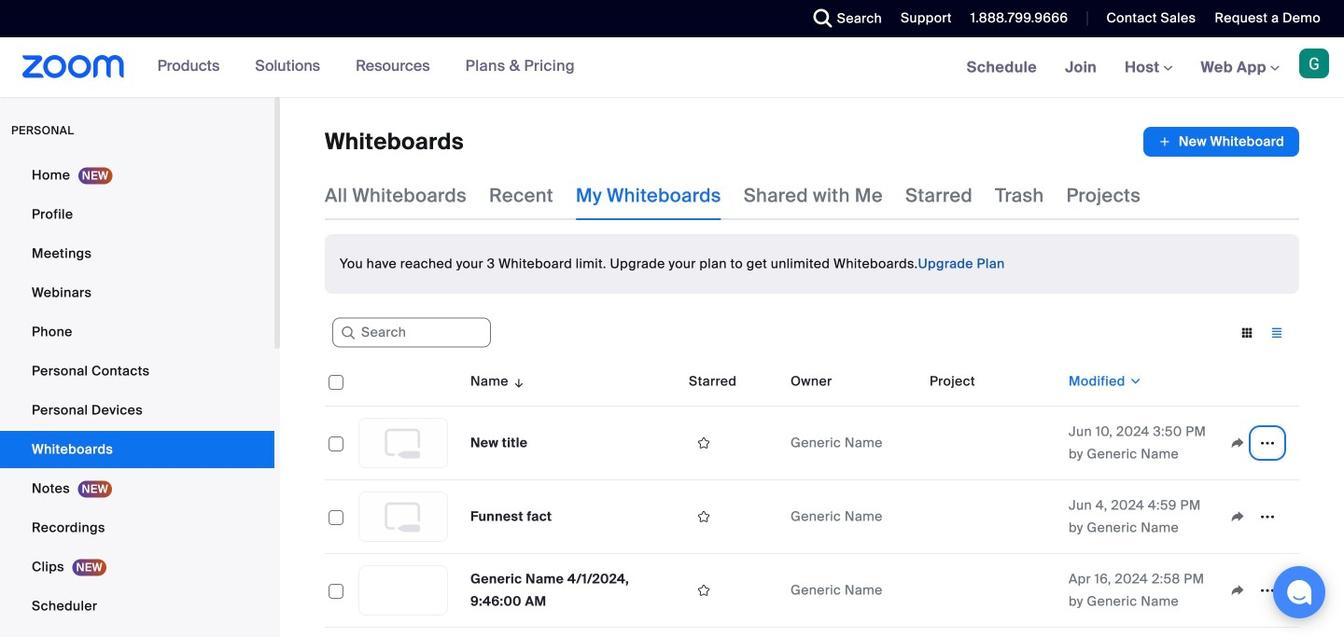 Task type: describe. For each thing, give the bounding box(es) containing it.
cell for click to star the whiteboard generic name 4/1/2024, 9:46:00 am icon
[[922, 555, 1061, 628]]

thumbnail of generic name 4/1/2024, 9:46:00 am image
[[359, 567, 447, 615]]

profile picture image
[[1299, 49, 1329, 78]]

new title element
[[470, 435, 528, 452]]

cell for click to star the whiteboard funnest fact image on the bottom
[[922, 513, 1061, 521]]

arrow down image
[[509, 371, 526, 393]]

generic name 4/1/2024, 9:46:00 am element
[[470, 571, 629, 611]]

1 vertical spatial application
[[325, 358, 1299, 628]]

grid mode, not selected image
[[1232, 325, 1262, 342]]

tabs of all whiteboard page tab list
[[325, 172, 1141, 220]]

funnest fact element
[[470, 508, 552, 526]]

click to star the whiteboard new title image
[[689, 435, 719, 452]]

list mode, selected image
[[1262, 325, 1292, 342]]

thumbnail of new title image
[[359, 419, 447, 468]]

personal menu menu
[[0, 157, 274, 638]]



Task type: vqa. For each thing, say whether or not it's contained in the screenshot.
ZOOM LOGO at the top of page
yes



Task type: locate. For each thing, give the bounding box(es) containing it.
2 vertical spatial cell
[[922, 555, 1061, 628]]

meetings navigation
[[953, 37, 1344, 98]]

0 vertical spatial application
[[1143, 127, 1299, 157]]

click to star the whiteboard generic name 4/1/2024, 9:46:00 am image
[[689, 583, 719, 599]]

application
[[1143, 127, 1299, 157], [325, 358, 1299, 628]]

2 cell from the top
[[922, 513, 1061, 521]]

0 vertical spatial cell
[[922, 440, 1061, 447]]

Search text field
[[332, 318, 491, 348]]

open chat image
[[1286, 580, 1313, 606]]

1 cell from the top
[[922, 440, 1061, 447]]

product information navigation
[[125, 37, 589, 97]]

cell for "click to star the whiteboard new title" image
[[922, 440, 1061, 447]]

thumbnail of funnest fact image
[[359, 493, 447, 541]]

zoom logo image
[[22, 55, 125, 78]]

3 cell from the top
[[922, 555, 1061, 628]]

click to star the whiteboard funnest fact image
[[689, 509, 719, 526]]

banner
[[0, 37, 1344, 98]]

cell
[[922, 440, 1061, 447], [922, 513, 1061, 521], [922, 555, 1061, 628]]

1 vertical spatial cell
[[922, 513, 1061, 521]]



